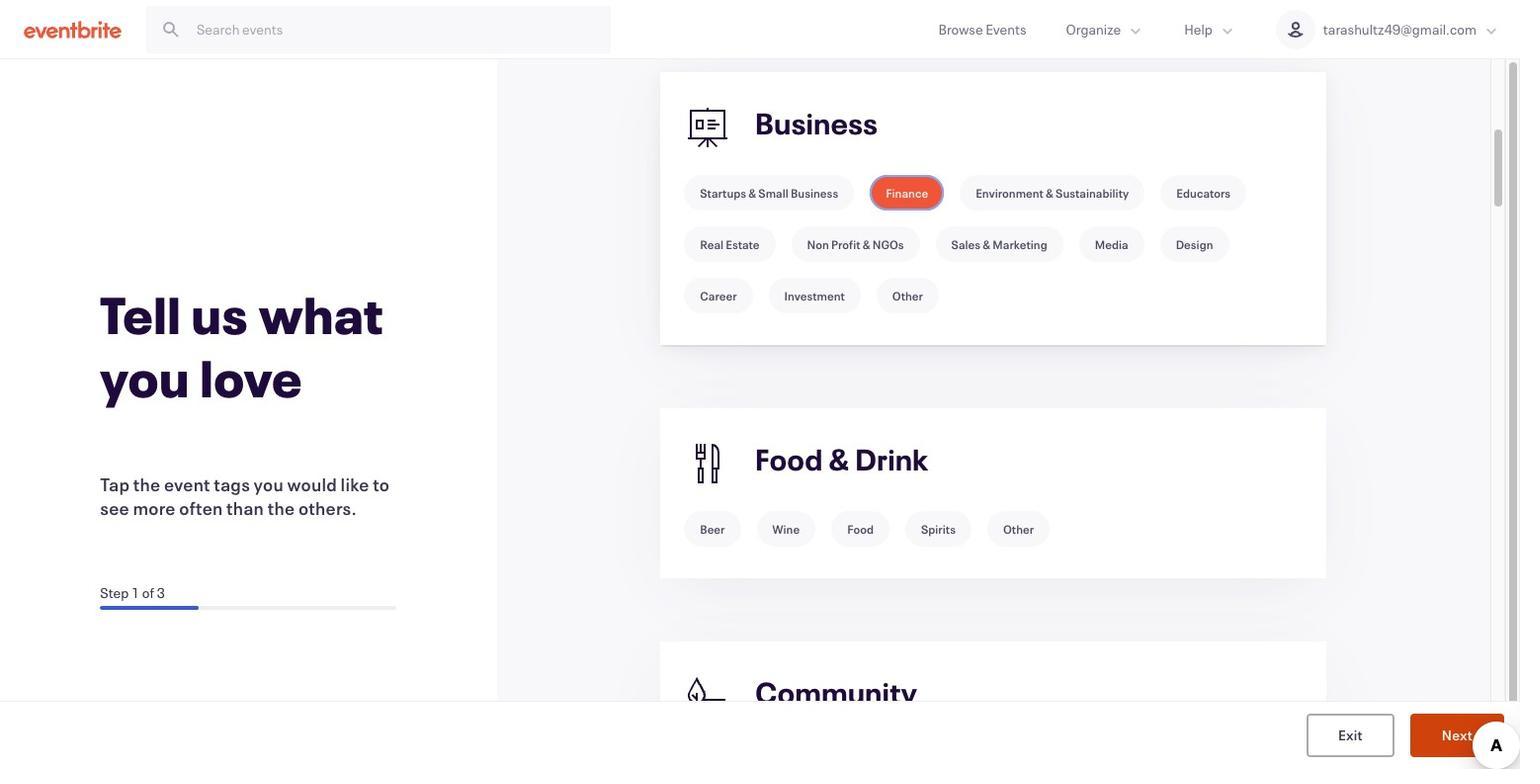 Task type: locate. For each thing, give the bounding box(es) containing it.
1 vertical spatial you
[[254, 472, 284, 496]]

exit button
[[1307, 714, 1395, 757]]

& left small
[[749, 185, 756, 201]]

startups & small business button
[[684, 175, 854, 211]]

0 vertical spatial other
[[892, 288, 923, 303]]

& right environment
[[1046, 185, 1054, 201]]

sales
[[952, 236, 981, 252]]

educators button
[[1161, 175, 1246, 211]]

next button
[[1410, 714, 1504, 757]]

other right spirits button at the bottom
[[1003, 521, 1034, 537]]

tell us what you love
[[100, 280, 384, 411]]

other for the top other button
[[892, 288, 923, 303]]

1 horizontal spatial other
[[1003, 521, 1034, 537]]

than
[[226, 496, 264, 519]]

help link
[[1165, 0, 1256, 58]]

browse events link
[[919, 0, 1046, 58]]

organize
[[1066, 20, 1121, 39]]

other down ngos
[[892, 288, 923, 303]]

1 horizontal spatial food
[[847, 521, 874, 537]]

non profit & ngos
[[807, 236, 904, 252]]

business
[[755, 104, 878, 143], [791, 185, 838, 201]]

drink
[[855, 440, 929, 479]]

spirits
[[921, 521, 956, 537]]

event
[[164, 472, 210, 496]]

food button
[[831, 511, 890, 547]]

business up small
[[755, 104, 878, 143]]

&
[[749, 185, 756, 201], [1046, 185, 1054, 201], [863, 236, 870, 252], [983, 236, 991, 252], [829, 440, 850, 479]]

the right than
[[268, 496, 295, 519]]

0 vertical spatial you
[[100, 343, 190, 411]]

1 horizontal spatial you
[[254, 472, 284, 496]]

organize link
[[1046, 0, 1165, 58]]

& right sales
[[983, 236, 991, 252]]

other button down ngos
[[877, 278, 939, 313]]

you left us
[[100, 343, 190, 411]]

wine
[[773, 521, 800, 537]]

the
[[133, 472, 161, 496], [268, 496, 295, 519]]

browse
[[939, 20, 983, 39]]

sales & marketing button
[[936, 226, 1063, 262]]

startups
[[700, 185, 746, 201]]

& for environment & sustainability
[[1046, 185, 1054, 201]]

1 vertical spatial other button
[[987, 511, 1050, 547]]

food
[[755, 440, 823, 479], [847, 521, 874, 537]]

design
[[1176, 236, 1213, 252]]

exit
[[1338, 725, 1363, 744]]

1 vertical spatial business
[[791, 185, 838, 201]]

next
[[1442, 725, 1473, 744]]

1 vertical spatial other
[[1003, 521, 1034, 537]]

you
[[100, 343, 190, 411], [254, 472, 284, 496]]

to
[[373, 472, 390, 496]]

step 1 of 3
[[100, 583, 165, 601]]

events
[[986, 20, 1027, 39]]

& right profit
[[863, 236, 870, 252]]

& left the drink
[[829, 440, 850, 479]]

0 horizontal spatial you
[[100, 343, 190, 411]]

the right tap
[[133, 472, 161, 496]]

0 vertical spatial food
[[755, 440, 823, 479]]

you right tags at the bottom left of page
[[254, 472, 284, 496]]

business right small
[[791, 185, 838, 201]]

0 horizontal spatial other button
[[877, 278, 939, 313]]

tell
[[100, 280, 181, 347]]

love
[[200, 343, 303, 411]]

tags
[[214, 472, 250, 496]]

0 horizontal spatial food
[[755, 440, 823, 479]]

& for sales & marketing
[[983, 236, 991, 252]]

food down food & drink
[[847, 521, 874, 537]]

other button
[[877, 278, 939, 313], [987, 511, 1050, 547]]

1 vertical spatial food
[[847, 521, 874, 537]]

other button right spirits button at the bottom
[[987, 511, 1050, 547]]

other
[[892, 288, 923, 303], [1003, 521, 1034, 537]]

estate
[[726, 236, 760, 252]]

food inside "button"
[[847, 521, 874, 537]]

finance
[[886, 185, 928, 201]]

& for food & drink
[[829, 440, 850, 479]]

food & drink
[[755, 440, 929, 479]]

1 horizontal spatial the
[[268, 496, 295, 519]]

environment & sustainability button
[[960, 175, 1145, 211]]

of
[[142, 583, 154, 601]]

progressbar image
[[100, 605, 199, 609]]

eventbrite image
[[24, 19, 122, 39]]

other for the rightmost other button
[[1003, 521, 1034, 537]]

investment
[[784, 288, 845, 303]]

food up the wine
[[755, 440, 823, 479]]

0 horizontal spatial other
[[892, 288, 923, 303]]



Task type: vqa. For each thing, say whether or not it's contained in the screenshot.
sponsorship
no



Task type: describe. For each thing, give the bounding box(es) containing it.
finance button
[[870, 175, 944, 211]]

ngos
[[873, 236, 904, 252]]

0 vertical spatial other button
[[877, 278, 939, 313]]

food for food
[[847, 521, 874, 537]]

others.
[[298, 496, 357, 519]]

beer button
[[684, 511, 741, 547]]

environment & sustainability
[[976, 185, 1129, 201]]

more
[[133, 496, 176, 519]]

1
[[131, 583, 140, 601]]

non
[[807, 236, 829, 252]]

investment button
[[769, 278, 861, 313]]

sustainability
[[1056, 185, 1129, 201]]

3
[[157, 583, 165, 601]]

design button
[[1160, 226, 1229, 262]]

marketing
[[993, 236, 1047, 252]]

startups & small business
[[700, 185, 838, 201]]

tap the event tags you would like to see more often than the others.
[[100, 472, 390, 519]]

career button
[[684, 278, 753, 313]]

real
[[700, 236, 724, 252]]

spirits button
[[905, 511, 972, 547]]

non profit & ngos button
[[791, 226, 920, 262]]

would
[[287, 472, 337, 496]]

help
[[1184, 20, 1213, 39]]

what
[[259, 280, 384, 347]]

real estate button
[[684, 226, 775, 262]]

sales & marketing
[[952, 236, 1047, 252]]

food for food & drink
[[755, 440, 823, 479]]

beer
[[700, 521, 725, 537]]

& for startups & small business
[[749, 185, 756, 201]]

you inside tell us what you love
[[100, 343, 190, 411]]

1 horizontal spatial other button
[[987, 511, 1050, 547]]

media button
[[1079, 226, 1144, 262]]

wine button
[[757, 511, 816, 547]]

you inside tap the event tags you would like to see more often than the others.
[[254, 472, 284, 496]]

us
[[192, 280, 249, 347]]

business inside button
[[791, 185, 838, 201]]

see
[[100, 496, 129, 519]]

profit
[[831, 236, 861, 252]]

career
[[700, 288, 737, 303]]

progressbar progress bar
[[100, 605, 397, 609]]

media
[[1095, 236, 1128, 252]]

tap
[[100, 472, 130, 496]]

0 vertical spatial business
[[755, 104, 878, 143]]

tarashultz49@gmail.com
[[1323, 20, 1477, 39]]

like
[[341, 472, 369, 496]]

0 horizontal spatial the
[[133, 472, 161, 496]]

step
[[100, 583, 129, 601]]

community
[[755, 674, 918, 712]]

browse events
[[939, 20, 1027, 39]]

often
[[179, 496, 223, 519]]

small
[[758, 185, 789, 201]]

real estate
[[700, 236, 760, 252]]

tarashultz49@gmail.com link
[[1256, 0, 1520, 58]]

environment
[[976, 185, 1044, 201]]

educators
[[1177, 185, 1231, 201]]



